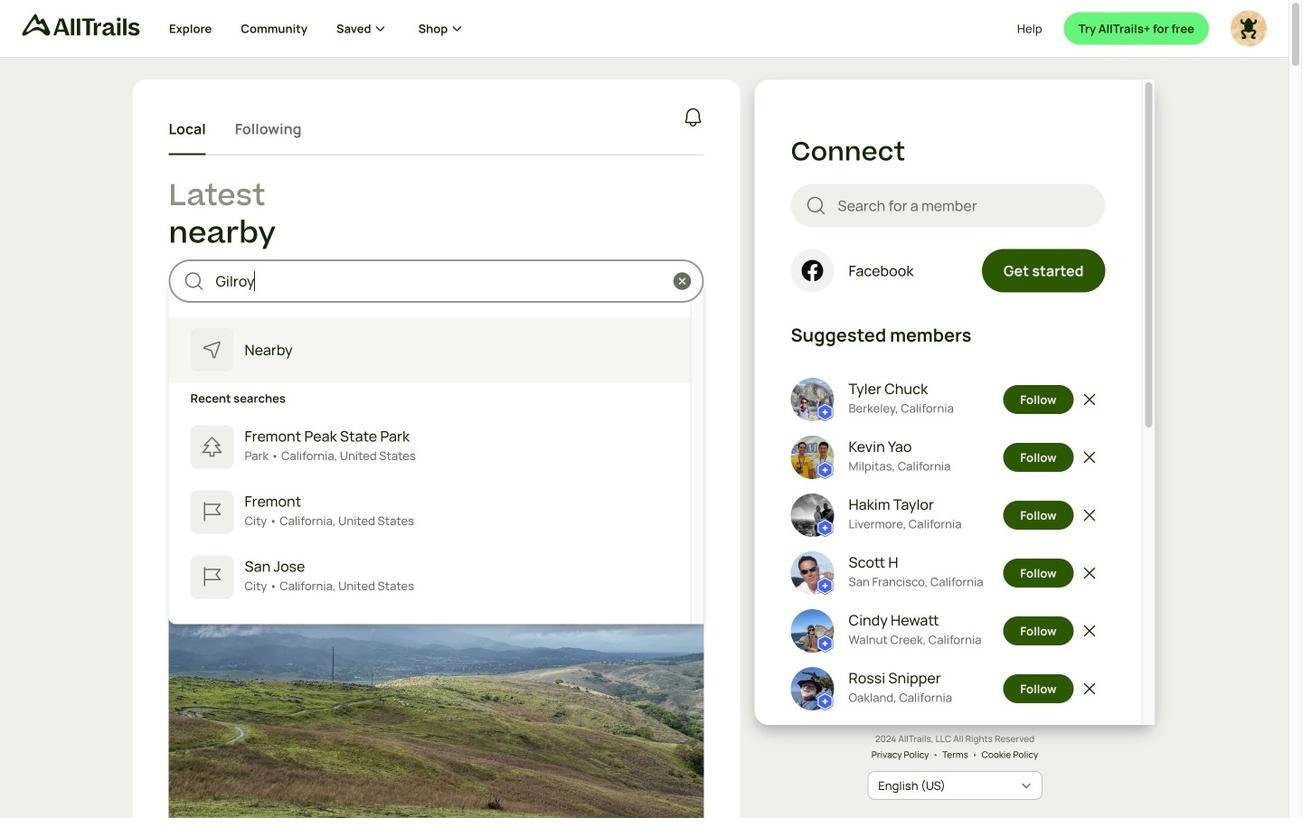 Task type: describe. For each thing, give the bounding box(es) containing it.
dismiss image for hakim taylor icon
[[1081, 507, 1099, 525]]

terry image
[[1231, 10, 1267, 47]]

clear image
[[671, 271, 693, 292]]

demetrio cardenas image
[[169, 347, 212, 390]]

tyler chuck image
[[791, 378, 834, 422]]

notifications image
[[682, 106, 704, 128]]

kevin yao image
[[791, 436, 834, 479]]

dismiss image for scott h 'icon'
[[1081, 564, 1099, 583]]

dismiss image for cindy hewatt icon
[[1081, 622, 1099, 640]]

add to list image
[[668, 419, 689, 441]]



Task type: locate. For each thing, give the bounding box(es) containing it.
scott h image
[[791, 552, 834, 595]]

navigate previous image
[[189, 663, 207, 681]]

2 dismiss image from the top
[[1081, 449, 1099, 467]]

dismiss image for kevin yao image
[[1081, 449, 1099, 467]]

2 dismiss image from the top
[[1081, 564, 1099, 583]]

dismiss image
[[1081, 507, 1099, 525], [1081, 564, 1099, 583], [1081, 622, 1099, 640], [1081, 680, 1099, 698]]

1 vertical spatial dismiss image
[[1081, 449, 1099, 467]]

1 dismiss image from the top
[[1081, 507, 1099, 525]]

dialog
[[0, 0, 1302, 818]]

Search by destination field
[[216, 271, 662, 292]]

0 vertical spatial dismiss image
[[1081, 391, 1099, 409]]

icon image
[[791, 249, 834, 293]]

cookie consent banner dialog
[[22, 733, 1267, 797]]

3 dismiss image from the top
[[1081, 622, 1099, 640]]

dismiss image for the tyler chuck icon
[[1081, 391, 1099, 409]]

hakim taylor image
[[791, 494, 834, 537]]

rossi snipper image
[[791, 668, 834, 711]]

4 dismiss image from the top
[[1081, 680, 1099, 698]]

dismiss image
[[1081, 391, 1099, 409], [1081, 449, 1099, 467]]

None search field
[[791, 184, 1105, 228]]

Search for a member field
[[838, 195, 1091, 217]]

more options image
[[679, 366, 697, 384]]

dismiss image for rossi snipper image
[[1081, 680, 1099, 698]]

1 dismiss image from the top
[[1081, 391, 1099, 409]]

cindy hewatt image
[[791, 610, 834, 653]]

navigate next image
[[666, 663, 684, 681]]

None search field
[[169, 260, 704, 625]]

tab list
[[169, 104, 302, 155]]



Task type: vqa. For each thing, say whether or not it's contained in the screenshot.
the top Dismiss image
yes



